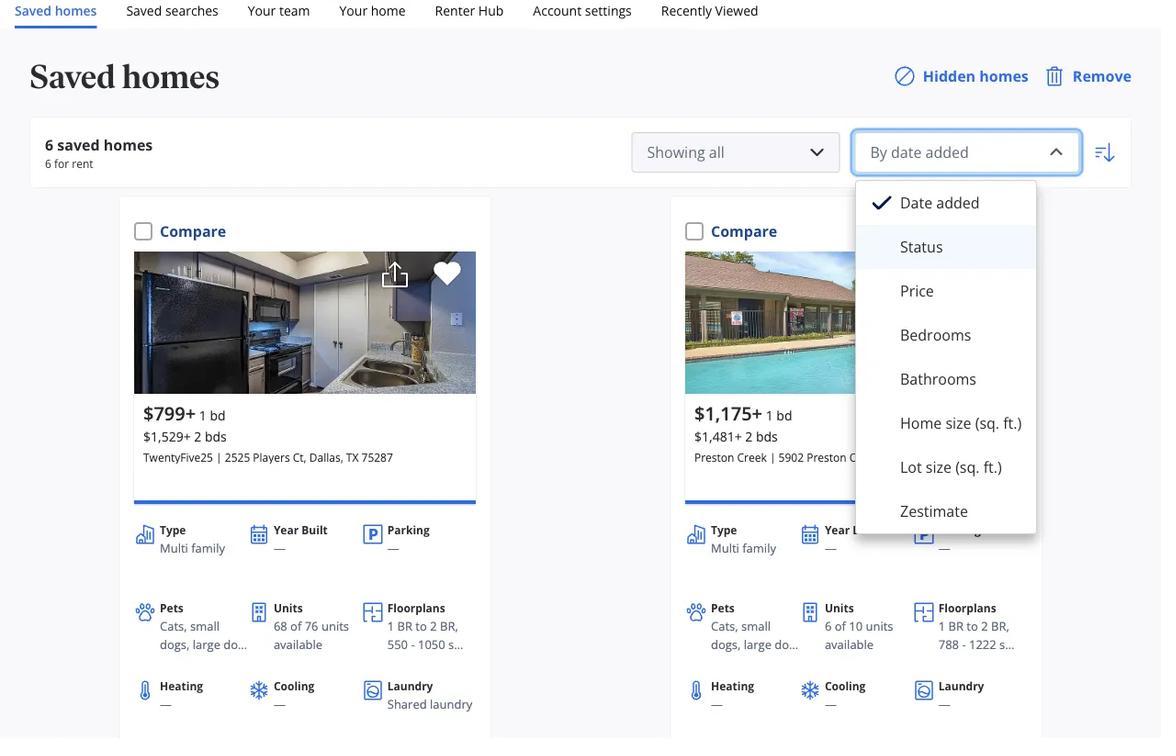 Task type: describe. For each thing, give the bounding box(es) containing it.
788
[[939, 636, 960, 653]]

dogs, for $799+
[[160, 636, 190, 653]]

twentyfive25
[[143, 450, 213, 465]]

parking image for $1,175+
[[913, 524, 935, 546]]

cats, for $799+
[[160, 619, 187, 635]]

list box containing date added
[[856, 180, 1038, 535]]

preston creek | 5902 preston oaks rd, dallas, tx 75254
[[695, 450, 981, 465]]

75287
[[362, 450, 393, 465]]

heating for $1,175+
[[711, 679, 755, 694]]

units for $799+
[[274, 601, 303, 616]]

heating image for $799+
[[134, 680, 156, 702]]

saved homes link
[[15, 0, 97, 21]]

searches
[[165, 1, 219, 19]]

heating image for $1,175+
[[686, 680, 708, 702]]

1222
[[970, 636, 997, 653]]

bathrooms
[[901, 369, 977, 389]]

heating for $799+
[[160, 679, 203, 694]]

1050
[[418, 636, 445, 653]]

of for $1,175+
[[835, 619, 846, 635]]

multi for $1,175+
[[711, 540, 740, 557]]

0 vertical spatial 6
[[45, 135, 53, 155]]

type for $799+
[[160, 523, 186, 538]]

oaks
[[850, 450, 876, 465]]

homes inside 6 saved homes 6 for rent
[[104, 135, 153, 155]]

year built image
[[248, 524, 270, 546]]

available for $1,175+
[[825, 636, 874, 653]]

to for $1,175+
[[967, 619, 979, 635]]

units 6 of 10 units available
[[825, 601, 894, 653]]

units for $1,175+
[[866, 619, 894, 635]]

Compare checkbox
[[134, 222, 153, 241]]

By date added text field
[[871, 138, 1035, 167]]

chevron right image
[[249, 102, 271, 125]]

year built — for $1,175+
[[825, 523, 879, 557]]

units image
[[799, 602, 822, 624]]

units 68 of 76 units available
[[274, 601, 349, 653]]

hidden homes link
[[894, 65, 1029, 87]]

laundry shared laundry
[[388, 679, 473, 713]]

home
[[901, 414, 942, 433]]

ct,
[[293, 450, 307, 465]]

Compare checkbox
[[686, 222, 704, 241]]

— inside the laundry —
[[939, 697, 951, 713]]

do… for $1,175+
[[775, 636, 799, 653]]

floorplans image for $799+
[[362, 602, 384, 624]]

(sq. for home size (sq. ft.)
[[976, 414, 1000, 433]]

status
[[901, 237, 943, 257]]

twentyfive25 image
[[134, 209, 476, 437]]

compare for $1,175+
[[711, 221, 778, 241]]

remove
[[1073, 66, 1132, 86]]

players
[[253, 450, 290, 465]]

your home
[[340, 1, 406, 19]]

shared
[[388, 697, 427, 713]]

team
[[279, 1, 310, 19]]

dogs, for $1,175+
[[711, 636, 741, 653]]

$1,481+
[[695, 428, 742, 445]]

floorplans for $799+
[[388, 601, 445, 616]]

(sq. for lot size (sq. ft.)
[[956, 458, 980, 477]]

- for $799+
[[411, 636, 415, 653]]

renter
[[435, 1, 475, 19]]

pets for $799+
[[160, 601, 184, 616]]

pets cats, small dogs, large do… for $1,175+
[[711, 601, 799, 653]]

your team link
[[248, 0, 310, 21]]

br, for $1,175+
[[992, 619, 1010, 635]]

year built — for $799+
[[274, 523, 328, 557]]

pets image
[[686, 602, 708, 624]]

bds for $1,175+
[[756, 428, 778, 445]]

floorplans 1 br to 2 br, 788 - 1222 s…
[[939, 601, 1015, 653]]

compare for $799+
[[160, 221, 226, 241]]

laundry image for $799+
[[362, 680, 384, 702]]

laundry image for $1,175+
[[913, 680, 935, 702]]

type image
[[686, 524, 708, 546]]

2 | from the left
[[770, 450, 776, 465]]

size for home
[[946, 414, 972, 433]]

saved searches link
[[126, 0, 219, 21]]

cooling — for $799+
[[274, 679, 315, 713]]

laundry —
[[939, 679, 985, 713]]

renter hub link
[[435, 0, 504, 21]]

2 dallas, from the left
[[898, 450, 932, 465]]

cats, for $1,175+
[[711, 619, 739, 635]]

viewed
[[716, 1, 759, 19]]

heating — for $799+
[[160, 679, 203, 713]]

6 saved homes 6 for rent
[[45, 135, 153, 171]]

unsave this home button for $1,175+
[[971, 252, 1022, 302]]

zestimate
[[901, 502, 969, 522]]

creek
[[738, 450, 767, 465]]

home image
[[22, 15, 62, 55]]

sort descending image
[[1095, 142, 1117, 164]]

parking image for $799+
[[362, 524, 384, 546]]

hidden homes
[[923, 66, 1029, 86]]

year built image
[[799, 524, 822, 546]]

floorplans 1 br to 2 br, 550 - 1050 s…
[[388, 601, 464, 653]]

pets image
[[134, 602, 156, 624]]

to for $799+
[[416, 619, 427, 635]]

75254
[[950, 450, 981, 465]]

twentyfive25 | 2525 players ct, dallas, tx 75287
[[143, 450, 393, 465]]

2525
[[225, 450, 250, 465]]

1 for floorplans 1 br to 2 br, 550 - 1050 s…
[[388, 619, 394, 635]]

small for $1,175+
[[742, 619, 771, 635]]

your team
[[248, 1, 310, 19]]

remove button
[[1044, 65, 1132, 87]]

saved for saved searches link
[[126, 1, 162, 19]]

bd for $799+
[[210, 407, 226, 424]]

preston creek | 5902 preston oaks rd, dallas, tx 75254 link
[[695, 450, 1018, 465]]

1 dallas, from the left
[[310, 450, 344, 465]]

saved searches
[[126, 1, 219, 19]]



Task type: locate. For each thing, give the bounding box(es) containing it.
0 horizontal spatial do…
[[224, 636, 247, 653]]

large for $1,175+
[[744, 636, 772, 653]]

1 cooling from the left
[[274, 679, 315, 694]]

your home link
[[340, 0, 406, 21]]

available
[[274, 636, 323, 653], [825, 636, 874, 653]]

built right year built icon
[[302, 523, 328, 538]]

s… right 1222
[[1000, 636, 1015, 653]]

2 up twentyfive25 at the left of the page
[[194, 428, 202, 445]]

price
[[901, 281, 935, 301]]

0 vertical spatial ft.)
[[1004, 414, 1022, 433]]

bedrooms
[[901, 325, 972, 345]]

2 vertical spatial 6
[[825, 619, 832, 635]]

6
[[45, 135, 53, 155], [45, 156, 51, 171], [825, 619, 832, 635]]

parking —
[[388, 523, 430, 557], [939, 523, 981, 557]]

2 inside floorplans 1 br to 2 br, 550 - 1050 s…
[[430, 619, 437, 635]]

your inside your team link
[[248, 1, 276, 19]]

0 horizontal spatial type multi family
[[160, 523, 225, 557]]

76
[[305, 619, 319, 635]]

2 year built — from the left
[[825, 523, 879, 557]]

floorplans inside floorplans 1 br to 2 br, 788 - 1222 s…
[[939, 601, 997, 616]]

6 left saved
[[45, 135, 53, 155]]

bd for $1,175+
[[777, 407, 793, 424]]

heating —
[[160, 679, 203, 713], [711, 679, 755, 713]]

68
[[274, 619, 287, 635]]

2 cats, from the left
[[711, 619, 739, 635]]

year right year built icon
[[274, 523, 299, 538]]

0 horizontal spatial built
[[302, 523, 328, 538]]

type multi family right type image
[[711, 523, 777, 557]]

bd up 5902
[[777, 407, 793, 424]]

twentyfive25 | 2525 players ct, dallas, tx 75287 link
[[143, 450, 467, 465]]

0 horizontal spatial parking
[[388, 523, 430, 538]]

share this home image
[[380, 260, 410, 290], [932, 260, 961, 290]]

1 units from the left
[[322, 619, 349, 635]]

cooling for $1,175+
[[825, 679, 866, 694]]

1 bd from the left
[[210, 407, 226, 424]]

heating image down pets image at bottom
[[686, 680, 708, 702]]

2 heating — from the left
[[711, 679, 755, 713]]

size right lot
[[926, 458, 952, 477]]

to inside floorplans 1 br to 2 br, 788 - 1222 s…
[[967, 619, 979, 635]]

br,
[[440, 619, 458, 635], [992, 619, 1010, 635]]

0 horizontal spatial parking —
[[388, 523, 430, 557]]

built for $799+
[[302, 523, 328, 538]]

your left home at the left top of page
[[340, 1, 368, 19]]

1 year from the left
[[274, 523, 299, 538]]

hub
[[479, 1, 504, 19]]

1 to from the left
[[416, 619, 427, 635]]

1 horizontal spatial year built —
[[825, 523, 879, 557]]

compare
[[160, 221, 226, 241], [711, 221, 778, 241]]

2 pets cats, small dogs, large do… from the left
[[711, 601, 799, 653]]

floorplans up 1050
[[388, 601, 445, 616]]

dallas, right rd,
[[898, 450, 932, 465]]

available down 76
[[274, 636, 323, 653]]

1 vertical spatial size
[[926, 458, 952, 477]]

saved homes
[[15, 1, 97, 19], [29, 57, 220, 96]]

br, up 1050
[[440, 619, 458, 635]]

ft.) right 75254
[[984, 458, 1002, 477]]

built for $1,175+
[[853, 523, 879, 538]]

pets cats, small dogs, large do… left units image
[[160, 601, 247, 653]]

2 up the creek
[[746, 428, 753, 445]]

year built — right year built image
[[825, 523, 879, 557]]

0 horizontal spatial available
[[274, 636, 323, 653]]

dallas,
[[310, 450, 344, 465], [898, 450, 932, 465]]

laundry
[[430, 697, 473, 713]]

small for $799+
[[190, 619, 220, 635]]

1 parking image from the left
[[362, 524, 384, 546]]

lot size (sq. ft.)
[[901, 458, 1002, 477]]

cooling — right cooling icon
[[825, 679, 866, 713]]

parking image
[[362, 524, 384, 546], [913, 524, 935, 546]]

0 horizontal spatial preston
[[695, 450, 735, 465]]

- right 550
[[411, 636, 415, 653]]

0 horizontal spatial your
[[248, 1, 276, 19]]

550
[[388, 636, 408, 653]]

1 horizontal spatial parking image
[[913, 524, 935, 546]]

date added option
[[857, 181, 1037, 225]]

1 horizontal spatial type
[[711, 523, 738, 538]]

tx
[[346, 450, 359, 465], [935, 450, 947, 465]]

multi right type image
[[711, 540, 740, 557]]

home
[[371, 1, 406, 19]]

available inside units 68 of 76 units available
[[274, 636, 323, 653]]

of inside units 6 of 10 units available
[[835, 619, 846, 635]]

parking for $799+
[[388, 523, 430, 538]]

2 pets from the left
[[711, 601, 735, 616]]

cats,
[[160, 619, 187, 635], [711, 619, 739, 635]]

br, up 1222
[[992, 619, 1010, 635]]

br, for $799+
[[440, 619, 458, 635]]

unsave this home button for $799+
[[419, 252, 471, 302]]

parking image down 75287 at the bottom left of page
[[362, 524, 384, 546]]

2 bds from the left
[[756, 428, 778, 445]]

0 horizontal spatial ft.)
[[984, 458, 1002, 477]]

1 up 788
[[939, 619, 946, 635]]

do… for $799+
[[224, 636, 247, 653]]

0 horizontal spatial br,
[[440, 619, 458, 635]]

dogs,
[[160, 636, 190, 653], [711, 636, 741, 653]]

1 for $1,175+ 1 bd $1,481+ 2 bds
[[766, 407, 774, 424]]

1 type multi family from the left
[[160, 523, 225, 557]]

bds up 2525
[[205, 428, 227, 445]]

type right type image
[[711, 523, 738, 538]]

year built —
[[274, 523, 328, 557], [825, 523, 879, 557]]

0 horizontal spatial units
[[322, 619, 349, 635]]

size for lot
[[926, 458, 952, 477]]

1 horizontal spatial cooling
[[825, 679, 866, 694]]

1 horizontal spatial multi
[[711, 540, 740, 557]]

2 for floorplans 1 br to 2 br, 550 - 1050 s…
[[430, 619, 437, 635]]

share this home image for $799+
[[380, 260, 410, 290]]

1 up 550
[[388, 619, 394, 635]]

laundry for $1,175+
[[939, 679, 985, 694]]

small left units image
[[190, 619, 220, 635]]

year for $799+
[[274, 523, 299, 538]]

1 horizontal spatial heating image
[[686, 680, 708, 702]]

| left 2525
[[216, 450, 222, 465]]

type multi family for $1,175+
[[711, 523, 777, 557]]

1 horizontal spatial pets cats, small dogs, large do…
[[711, 601, 799, 653]]

ft.) right home
[[1004, 414, 1022, 433]]

bd inside $799+ 1 bd $1,529+ 2 bds
[[210, 407, 226, 424]]

for
[[54, 156, 69, 171]]

floorplans image left floorplans 1 br to 2 br, 788 - 1222 s… on the right bottom
[[913, 602, 935, 624]]

1 inside $799+ 1 bd $1,529+ 2 bds
[[199, 407, 207, 424]]

preston right 5902
[[807, 450, 847, 465]]

6 right units icon
[[825, 619, 832, 635]]

type multi family for $799+
[[160, 523, 225, 557]]

1 horizontal spatial do…
[[775, 636, 799, 653]]

added
[[937, 193, 980, 213]]

units inside units 68 of 76 units available
[[322, 619, 349, 635]]

2 your from the left
[[340, 1, 368, 19]]

2 s… from the left
[[1000, 636, 1015, 653]]

share this home image for $1,175+
[[932, 260, 961, 290]]

floorplans image left floorplans 1 br to 2 br, 550 - 1050 s…
[[362, 602, 384, 624]]

1 horizontal spatial heating
[[711, 679, 755, 694]]

0 horizontal spatial multi
[[160, 540, 188, 557]]

multi right type icon
[[160, 540, 188, 557]]

0 horizontal spatial dallas,
[[310, 450, 344, 465]]

do…
[[224, 636, 247, 653], [775, 636, 799, 653]]

1 horizontal spatial laundry
[[939, 679, 985, 694]]

available for $799+
[[274, 636, 323, 653]]

unsave this home image
[[983, 260, 1015, 291]]

1 horizontal spatial dallas,
[[898, 450, 932, 465]]

saved for saved homes link
[[15, 1, 52, 19]]

multi for $799+
[[160, 540, 188, 557]]

1 laundry from the left
[[388, 679, 433, 694]]

parking for $1,175+
[[939, 523, 981, 538]]

1 share this home image from the left
[[380, 260, 410, 290]]

homes
[[55, 1, 97, 19], [122, 57, 220, 96], [980, 66, 1029, 86], [104, 135, 153, 155]]

type image
[[134, 524, 156, 546]]

share this home image left unsave this home image
[[380, 260, 410, 290]]

0 horizontal spatial heating —
[[160, 679, 203, 713]]

- inside floorplans 1 br to 2 br, 788 - 1222 s…
[[963, 636, 967, 653]]

recently viewed
[[662, 1, 759, 19]]

s… for $799+
[[449, 636, 464, 653]]

available down 10
[[825, 636, 874, 653]]

units right 10
[[866, 619, 894, 635]]

1 horizontal spatial your
[[340, 1, 368, 19]]

2 type multi family from the left
[[711, 523, 777, 557]]

2 dogs, from the left
[[711, 636, 741, 653]]

1 horizontal spatial of
[[835, 619, 846, 635]]

parking — for $1,175+
[[939, 523, 981, 557]]

|
[[216, 450, 222, 465], [770, 450, 776, 465]]

br inside floorplans 1 br to 2 br, 550 - 1050 s…
[[398, 619, 413, 635]]

1 vertical spatial saved homes
[[29, 57, 220, 96]]

1 do… from the left
[[224, 636, 247, 653]]

cooling —
[[274, 679, 315, 713], [825, 679, 866, 713]]

2 laundry from the left
[[939, 679, 985, 694]]

home size (sq. ft.)
[[901, 414, 1022, 433]]

1 horizontal spatial available
[[825, 636, 874, 653]]

family left year built image
[[743, 540, 777, 557]]

1 laundry image from the left
[[362, 680, 384, 702]]

cooling — for $1,175+
[[825, 679, 866, 713]]

2 units from the left
[[866, 619, 894, 635]]

0 horizontal spatial cats,
[[160, 619, 187, 635]]

0 horizontal spatial floorplans
[[388, 601, 445, 616]]

bd inside $1,175+ 1 bd $1,481+ 2 bds
[[777, 407, 793, 424]]

family left year built icon
[[191, 540, 225, 557]]

2 units from the left
[[825, 601, 854, 616]]

2 unsave this home button from the left
[[971, 252, 1022, 302]]

0 horizontal spatial to
[[416, 619, 427, 635]]

1 unsave this home button from the left
[[419, 252, 471, 302]]

2 share this home image from the left
[[932, 260, 961, 290]]

0 horizontal spatial large
[[193, 636, 221, 653]]

2 large from the left
[[744, 636, 772, 653]]

recently viewed link
[[662, 0, 759, 21]]

$1,175+
[[695, 401, 763, 426]]

cats, right pets icon
[[160, 619, 187, 635]]

preston
[[695, 450, 735, 465], [807, 450, 847, 465]]

1 right $799+
[[199, 407, 207, 424]]

of for $799+
[[291, 619, 302, 635]]

2 inside $1,175+ 1 bd $1,481+ 2 bds
[[746, 428, 753, 445]]

1 horizontal spatial cats,
[[711, 619, 739, 635]]

6 left for at the left top of the page
[[45, 156, 51, 171]]

floorplans up 1222
[[939, 601, 997, 616]]

to up 1050
[[416, 619, 427, 635]]

large for $799+
[[193, 636, 221, 653]]

| left 5902
[[770, 450, 776, 465]]

pets cats, small dogs, large do… left units icon
[[711, 601, 799, 653]]

1 horizontal spatial large
[[744, 636, 772, 653]]

s… right 1050
[[449, 636, 464, 653]]

preston down $1,481+
[[695, 450, 735, 465]]

5902
[[779, 450, 804, 465]]

0 horizontal spatial floorplans image
[[362, 602, 384, 624]]

ft.) for home size (sq. ft.)
[[1004, 414, 1022, 433]]

2 floorplans image from the left
[[913, 602, 935, 624]]

1 cats, from the left
[[160, 619, 187, 635]]

2 br from the left
[[949, 619, 964, 635]]

units inside units 6 of 10 units available
[[825, 601, 854, 616]]

1 bds from the left
[[205, 428, 227, 445]]

parking down 75287 at the bottom left of page
[[388, 523, 430, 538]]

your left team on the top
[[248, 1, 276, 19]]

1 compare from the left
[[160, 221, 226, 241]]

1 horizontal spatial floorplans
[[939, 601, 997, 616]]

of inside units 68 of 76 units available
[[291, 619, 302, 635]]

dallas, right ct,
[[310, 450, 344, 465]]

0 horizontal spatial year
[[274, 523, 299, 538]]

year right year built image
[[825, 523, 850, 538]]

1 horizontal spatial compare
[[711, 221, 778, 241]]

0 vertical spatial saved homes
[[15, 1, 97, 19]]

units up 10
[[825, 601, 854, 616]]

0 horizontal spatial br
[[398, 619, 413, 635]]

heating left cooling image
[[160, 679, 203, 694]]

laundry image left shared
[[362, 680, 384, 702]]

2 heating from the left
[[711, 679, 755, 694]]

$799+ 1 bd $1,529+ 2 bds
[[143, 401, 227, 445]]

2 parking image from the left
[[913, 524, 935, 546]]

2 to from the left
[[967, 619, 979, 635]]

2 br, from the left
[[992, 619, 1010, 635]]

1 heating — from the left
[[160, 679, 203, 713]]

compare right compare option
[[711, 221, 778, 241]]

parking — for $799+
[[388, 523, 430, 557]]

of left 10
[[835, 619, 846, 635]]

bds up the creek
[[756, 428, 778, 445]]

1 vertical spatial ft.)
[[984, 458, 1002, 477]]

1 horizontal spatial preston
[[807, 450, 847, 465]]

0 horizontal spatial cooling —
[[274, 679, 315, 713]]

units up 68
[[274, 601, 303, 616]]

1 horizontal spatial parking
[[939, 523, 981, 538]]

2 for floorplans 1 br to 2 br, 788 - 1222 s…
[[982, 619, 989, 635]]

do… left units 6 of 10 units available
[[775, 636, 799, 653]]

cooling — right cooling image
[[274, 679, 315, 713]]

type multi family
[[160, 523, 225, 557], [711, 523, 777, 557]]

0 horizontal spatial -
[[411, 636, 415, 653]]

1 preston from the left
[[695, 450, 735, 465]]

laundry image
[[362, 680, 384, 702], [913, 680, 935, 702]]

1 horizontal spatial family
[[743, 540, 777, 557]]

0 horizontal spatial bd
[[210, 407, 226, 424]]

status option
[[857, 225, 1037, 269]]

laundry for $799+
[[388, 679, 433, 694]]

bds inside $1,175+ 1 bd $1,481+ 2 bds
[[756, 428, 778, 445]]

units image
[[248, 602, 270, 624]]

1 horizontal spatial br
[[949, 619, 964, 635]]

1 - from the left
[[411, 636, 415, 653]]

1 | from the left
[[216, 450, 222, 465]]

0 horizontal spatial bds
[[205, 428, 227, 445]]

units inside units 6 of 10 units available
[[866, 619, 894, 635]]

to up 1222
[[967, 619, 979, 635]]

to inside floorplans 1 br to 2 br, 550 - 1050 s…
[[416, 619, 427, 635]]

list box
[[856, 180, 1038, 535]]

-
[[411, 636, 415, 653], [963, 636, 967, 653]]

0 horizontal spatial year built —
[[274, 523, 328, 557]]

parking — down zestimate
[[939, 523, 981, 557]]

1 br, from the left
[[440, 619, 458, 635]]

type
[[160, 523, 186, 538], [711, 523, 738, 538]]

1 tx from the left
[[346, 450, 359, 465]]

1 parking — from the left
[[388, 523, 430, 557]]

cooling image
[[248, 680, 270, 702]]

1 inside floorplans 1 br to 2 br, 788 - 1222 s…
[[939, 619, 946, 635]]

units inside units 68 of 76 units available
[[274, 601, 303, 616]]

2 up 1222
[[982, 619, 989, 635]]

1 built from the left
[[302, 523, 328, 538]]

cats, right pets image at bottom
[[711, 619, 739, 635]]

2 inside $799+ 1 bd $1,529+ 2 bds
[[194, 428, 202, 445]]

pets cats, small dogs, large do… for $799+
[[160, 601, 247, 653]]

1 pets from the left
[[160, 601, 184, 616]]

0 horizontal spatial s…
[[449, 636, 464, 653]]

1 available from the left
[[274, 636, 323, 653]]

settings
[[585, 1, 632, 19]]

type for $1,175+
[[711, 523, 738, 538]]

share this home image down status
[[932, 260, 961, 290]]

0 horizontal spatial of
[[291, 619, 302, 635]]

1 horizontal spatial share this home image
[[932, 260, 961, 290]]

2 for $1,175+ 1 bd $1,481+ 2 bds
[[746, 428, 753, 445]]

1 heating image from the left
[[134, 680, 156, 702]]

unsave this home image
[[432, 260, 463, 291]]

laundry image left the laundry —
[[913, 680, 935, 702]]

2 - from the left
[[963, 636, 967, 653]]

1 horizontal spatial bds
[[756, 428, 778, 445]]

1 inside floorplans 1 br to 2 br, 550 - 1050 s…
[[388, 619, 394, 635]]

lot
[[901, 458, 922, 477]]

1 br from the left
[[398, 619, 413, 635]]

1 horizontal spatial -
[[963, 636, 967, 653]]

of right 68
[[291, 619, 302, 635]]

heating left cooling icon
[[711, 679, 755, 694]]

units for $1,175+
[[825, 601, 854, 616]]

1 type from the left
[[160, 523, 186, 538]]

1 of from the left
[[291, 619, 302, 635]]

2 available from the left
[[825, 636, 874, 653]]

0 horizontal spatial cooling
[[274, 679, 315, 694]]

cooling for $799+
[[274, 679, 315, 694]]

br for $1,175+
[[949, 619, 964, 635]]

0 horizontal spatial laundry image
[[362, 680, 384, 702]]

0 horizontal spatial compare
[[160, 221, 226, 241]]

0 horizontal spatial heating
[[160, 679, 203, 694]]

laundry down 788
[[939, 679, 985, 694]]

1 horizontal spatial year
[[825, 523, 850, 538]]

cooling
[[274, 679, 315, 694], [825, 679, 866, 694]]

$1,175+ 1 bd $1,481+ 2 bds
[[695, 401, 793, 445]]

1 horizontal spatial units
[[866, 619, 894, 635]]

your inside your home link
[[340, 1, 368, 19]]

saved
[[57, 135, 100, 155]]

br, inside floorplans 1 br to 2 br, 550 - 1050 s…
[[440, 619, 458, 635]]

pets for $1,175+
[[711, 601, 735, 616]]

heating image down pets icon
[[134, 680, 156, 702]]

6 inside units 6 of 10 units available
[[825, 619, 832, 635]]

available inside units 6 of 10 units available
[[825, 636, 874, 653]]

1 pets cats, small dogs, large do… from the left
[[160, 601, 247, 653]]

laundry
[[388, 679, 433, 694], [939, 679, 985, 694]]

$799+
[[143, 401, 196, 426]]

1 horizontal spatial laundry image
[[913, 680, 935, 702]]

0 horizontal spatial laundry
[[388, 679, 433, 694]]

tx left 75254
[[935, 450, 947, 465]]

bds inside $799+ 1 bd $1,529+ 2 bds
[[205, 428, 227, 445]]

0 horizontal spatial share this home image
[[380, 260, 410, 290]]

2 parking from the left
[[939, 523, 981, 538]]

2 laundry image from the left
[[913, 680, 935, 702]]

2 compare from the left
[[711, 221, 778, 241]]

0 horizontal spatial heating image
[[134, 680, 156, 702]]

floorplans image
[[362, 602, 384, 624], [913, 602, 935, 624]]

2 cooling from the left
[[825, 679, 866, 694]]

2 cooling — from the left
[[825, 679, 866, 713]]

heating — left cooling image
[[160, 679, 203, 713]]

2 up 1050
[[430, 619, 437, 635]]

2 multi from the left
[[711, 540, 740, 557]]

1 multi from the left
[[160, 540, 188, 557]]

pets right pets icon
[[160, 601, 184, 616]]

year built — right year built icon
[[274, 523, 328, 557]]

1 horizontal spatial br,
[[992, 619, 1010, 635]]

2 do… from the left
[[775, 636, 799, 653]]

1 horizontal spatial dogs,
[[711, 636, 741, 653]]

small left units icon
[[742, 619, 771, 635]]

heating — left cooling icon
[[711, 679, 755, 713]]

1 s… from the left
[[449, 636, 464, 653]]

saved
[[15, 1, 52, 19], [126, 1, 162, 19], [29, 57, 116, 96]]

units
[[274, 601, 303, 616], [825, 601, 854, 616]]

2 preston from the left
[[807, 450, 847, 465]]

heating image
[[134, 680, 156, 702], [686, 680, 708, 702]]

1 horizontal spatial type multi family
[[711, 523, 777, 557]]

to
[[416, 619, 427, 635], [967, 619, 979, 635]]

$1,529+
[[143, 428, 191, 445]]

heating — for $1,175+
[[711, 679, 755, 713]]

recently
[[662, 1, 712, 19]]

2 bd from the left
[[777, 407, 793, 424]]

1 horizontal spatial bd
[[777, 407, 793, 424]]

0 horizontal spatial tx
[[346, 450, 359, 465]]

0 horizontal spatial type
[[160, 523, 186, 538]]

0 horizontal spatial unsave this home button
[[419, 252, 471, 302]]

1 your from the left
[[248, 1, 276, 19]]

units right 76
[[322, 619, 349, 635]]

br inside floorplans 1 br to 2 br, 788 - 1222 s…
[[949, 619, 964, 635]]

1 horizontal spatial small
[[742, 619, 771, 635]]

1 horizontal spatial to
[[967, 619, 979, 635]]

do… left units 68 of 76 units available
[[224, 636, 247, 653]]

2 small from the left
[[742, 619, 771, 635]]

rent
[[72, 156, 93, 171]]

unsave this home button
[[419, 252, 471, 302], [971, 252, 1022, 302]]

1 dogs, from the left
[[160, 636, 190, 653]]

1 horizontal spatial unsave this home button
[[971, 252, 1022, 302]]

bds for $799+
[[205, 428, 227, 445]]

laundry up shared
[[388, 679, 433, 694]]

parking image down zestimate
[[913, 524, 935, 546]]

year for $1,175+
[[825, 523, 850, 538]]

0 horizontal spatial pets cats, small dogs, large do…
[[160, 601, 247, 653]]

bd
[[210, 407, 226, 424], [777, 407, 793, 424]]

- inside floorplans 1 br to 2 br, 550 - 1050 s…
[[411, 636, 415, 653]]

br
[[398, 619, 413, 635], [949, 619, 964, 635]]

2 year from the left
[[825, 523, 850, 538]]

- right 788
[[963, 636, 967, 653]]

type right type icon
[[160, 523, 186, 538]]

ft.) for lot size (sq. ft.)
[[984, 458, 1002, 477]]

1 horizontal spatial floorplans image
[[913, 602, 935, 624]]

2 floorplans from the left
[[939, 601, 997, 616]]

s… inside floorplans 1 br to 2 br, 788 - 1222 s…
[[1000, 636, 1015, 653]]

small
[[190, 619, 220, 635], [742, 619, 771, 635]]

family for $1,175+
[[743, 540, 777, 557]]

2 parking — from the left
[[939, 523, 981, 557]]

1 vertical spatial 6
[[45, 156, 51, 171]]

0 horizontal spatial pets
[[160, 601, 184, 616]]

compare right compare checkbox on the left
[[160, 221, 226, 241]]

your for your home
[[340, 1, 368, 19]]

0 horizontal spatial dogs,
[[160, 636, 190, 653]]

1 units from the left
[[274, 601, 303, 616]]

bd up 2525
[[210, 407, 226, 424]]

size up 75254
[[946, 414, 972, 433]]

2 of from the left
[[835, 619, 846, 635]]

built right year built image
[[853, 523, 879, 538]]

your for your team
[[248, 1, 276, 19]]

cooling right cooling image
[[274, 679, 315, 694]]

1 small from the left
[[190, 619, 220, 635]]

(sq.
[[976, 414, 1000, 433], [956, 458, 980, 477]]

2 built from the left
[[853, 523, 879, 538]]

1 horizontal spatial ft.)
[[1004, 414, 1022, 433]]

0 vertical spatial size
[[946, 414, 972, 433]]

1 horizontal spatial parking —
[[939, 523, 981, 557]]

0 horizontal spatial |
[[216, 450, 222, 465]]

2 for $799+ 1 bd $1,529+ 2 bds
[[194, 428, 202, 445]]

2
[[194, 428, 202, 445], [746, 428, 753, 445], [430, 619, 437, 635], [982, 619, 989, 635]]

cooling right cooling icon
[[825, 679, 866, 694]]

br up 550
[[398, 619, 413, 635]]

1 parking from the left
[[388, 523, 430, 538]]

1 vertical spatial (sq.
[[956, 458, 980, 477]]

1 year built — from the left
[[274, 523, 328, 557]]

1 floorplans from the left
[[388, 601, 445, 616]]

parking — down 75287 at the bottom left of page
[[388, 523, 430, 557]]

units for $799+
[[322, 619, 349, 635]]

0 horizontal spatial family
[[191, 540, 225, 557]]

2 tx from the left
[[935, 450, 947, 465]]

size
[[946, 414, 972, 433], [926, 458, 952, 477]]

1 inside $1,175+ 1 bd $1,481+ 2 bds
[[766, 407, 774, 424]]

0 horizontal spatial small
[[190, 619, 220, 635]]

(sq. down home size (sq. ft.)
[[956, 458, 980, 477]]

date added
[[901, 193, 980, 213]]

s…
[[449, 636, 464, 653], [1000, 636, 1015, 653]]

floorplans for $1,175+
[[939, 601, 997, 616]]

1 cooling — from the left
[[274, 679, 315, 713]]

your
[[248, 1, 276, 19], [340, 1, 368, 19]]

(sq. up 75254
[[976, 414, 1000, 433]]

floorplans inside floorplans 1 br to 2 br, 550 - 1050 s…
[[388, 601, 445, 616]]

floorplans image for $1,175+
[[913, 602, 935, 624]]

1 horizontal spatial s…
[[1000, 636, 1015, 653]]

1 horizontal spatial heating —
[[711, 679, 755, 713]]

1 large from the left
[[193, 636, 221, 653]]

2 inside floorplans 1 br to 2 br, 788 - 1222 s…
[[982, 619, 989, 635]]

bds
[[205, 428, 227, 445], [756, 428, 778, 445]]

family for $799+
[[191, 540, 225, 557]]

1 floorplans image from the left
[[362, 602, 384, 624]]

tx left 75287 at the bottom left of page
[[346, 450, 359, 465]]

10
[[849, 619, 863, 635]]

br, inside floorplans 1 br to 2 br, 788 - 1222 s…
[[992, 619, 1010, 635]]

renter hub
[[435, 1, 504, 19]]

1 horizontal spatial tx
[[935, 450, 947, 465]]

family
[[191, 540, 225, 557], [743, 540, 777, 557]]

account
[[533, 1, 582, 19]]

1 heating from the left
[[160, 679, 203, 694]]

date
[[901, 193, 933, 213]]

1 for floorplans 1 br to 2 br, 788 - 1222 s…
[[939, 619, 946, 635]]

parking down zestimate
[[939, 523, 981, 538]]

parking
[[388, 523, 430, 538], [939, 523, 981, 538]]

1 horizontal spatial units
[[825, 601, 854, 616]]

laundry inside laundry shared laundry
[[388, 679, 433, 694]]

2 family from the left
[[743, 540, 777, 557]]

2 heating image from the left
[[686, 680, 708, 702]]

1 horizontal spatial pets
[[711, 601, 735, 616]]

type multi family right type icon
[[160, 523, 225, 557]]

br up 788
[[949, 619, 964, 635]]

1 family from the left
[[191, 540, 225, 557]]

cooling image
[[799, 680, 822, 702]]

s… for $1,175+
[[1000, 636, 1015, 653]]

1 horizontal spatial |
[[770, 450, 776, 465]]

br for $799+
[[398, 619, 413, 635]]

1 horizontal spatial cooling —
[[825, 679, 866, 713]]

0 horizontal spatial parking image
[[362, 524, 384, 546]]

account settings link
[[533, 0, 632, 21]]

s… inside floorplans 1 br to 2 br, 550 - 1050 s…
[[449, 636, 464, 653]]

0 vertical spatial (sq.
[[976, 414, 1000, 433]]

pets cats, small dogs, large do…
[[160, 601, 247, 653], [711, 601, 799, 653]]

1 for $799+ 1 bd $1,529+ 2 bds
[[199, 407, 207, 424]]

rd,
[[879, 450, 895, 465]]

2 type from the left
[[711, 523, 738, 538]]

hidden
[[923, 66, 976, 86]]

account settings
[[533, 1, 632, 19]]

- for $1,175+
[[963, 636, 967, 653]]

pets right pets image at bottom
[[711, 601, 735, 616]]

of
[[291, 619, 302, 635], [835, 619, 846, 635]]



Task type: vqa. For each thing, say whether or not it's contained in the screenshot.
1st Cats, from the right
yes



